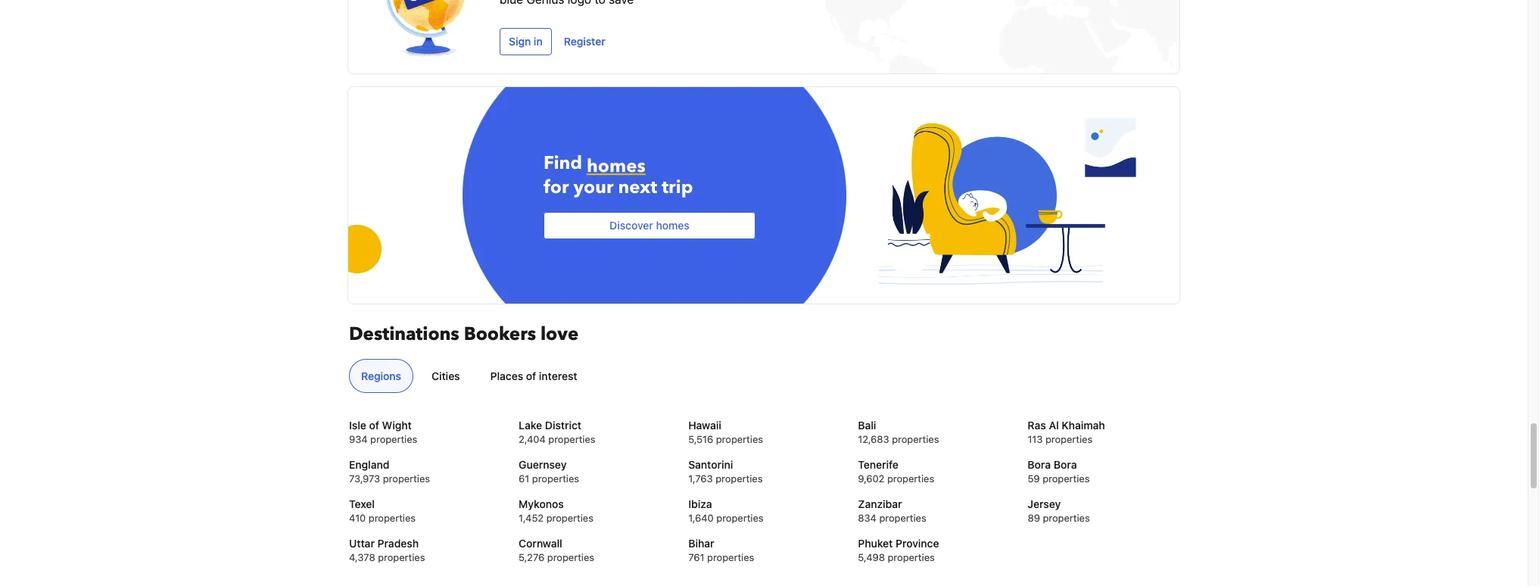 Task type: describe. For each thing, give the bounding box(es) containing it.
hawaii 5,516 properties
[[689, 419, 763, 445]]

ras
[[1028, 419, 1047, 432]]

mykonos link
[[519, 497, 670, 512]]

pradesh
[[378, 537, 419, 550]]

places of interest
[[490, 369, 578, 382]]

zanzibar link
[[858, 497, 1009, 512]]

mykonos 1,452 properties
[[519, 497, 594, 524]]

zanzibar
[[858, 497, 902, 510]]

1,640
[[689, 512, 714, 524]]

properties inside bora bora 59 properties
[[1043, 472, 1090, 485]]

guernsey
[[519, 458, 567, 471]]

1,763
[[689, 472, 713, 485]]

homes for find
[[587, 152, 646, 177]]

santorini 1,763 properties
[[689, 458, 763, 485]]

9,602
[[858, 472, 885, 485]]

hawaii
[[689, 419, 722, 432]]

1,452
[[519, 512, 544, 524]]

discover
[[610, 219, 653, 232]]

jersey 89 properties
[[1028, 497, 1090, 524]]

1 bora from the left
[[1028, 458, 1051, 471]]

lake
[[519, 419, 542, 432]]

destinations bookers love
[[349, 322, 579, 347]]

texel
[[349, 497, 375, 510]]

uttar
[[349, 537, 375, 550]]

main content containing find
[[333, 0, 1185, 367]]

410
[[349, 512, 366, 524]]

in
[[534, 35, 543, 48]]

934
[[349, 433, 368, 445]]

tenerife link
[[858, 457, 1009, 472]]

properties inside ibiza 1,640 properties
[[717, 512, 764, 524]]

ras al khaimah 113 properties
[[1028, 419, 1105, 445]]

cornwall 5,276 properties
[[519, 537, 595, 563]]

properties inside ras al khaimah 113 properties
[[1046, 433, 1093, 445]]

properties inside phuket province 5,498 properties
[[888, 551, 935, 563]]

texel link
[[349, 497, 500, 512]]

4,378
[[349, 551, 375, 563]]

834
[[858, 512, 877, 524]]

regions button
[[349, 359, 414, 393]]

al
[[1049, 419, 1059, 432]]

phuket province link
[[858, 536, 1009, 551]]

properties inside uttar pradesh 4,378 properties
[[378, 551, 425, 563]]

find homes for your next trip
[[544, 151, 693, 200]]

ras al khaimah link
[[1028, 418, 1179, 433]]

register
[[564, 35, 606, 48]]

bali
[[858, 419, 877, 432]]

ibiza link
[[689, 497, 840, 512]]

properties inside the santorini 1,763 properties
[[716, 472, 763, 485]]

texel 410 properties
[[349, 497, 416, 524]]

ibiza 1,640 properties
[[689, 497, 764, 524]]

properties inside isle of wight 934 properties
[[370, 433, 418, 445]]

guernsey link
[[519, 457, 670, 472]]

isle of wight link
[[349, 418, 500, 433]]

lake district 2,404 properties
[[519, 419, 596, 445]]

properties inside texel 410 properties
[[369, 512, 416, 524]]

properties inside cornwall 5,276 properties
[[547, 551, 595, 563]]

5,498
[[858, 551, 885, 563]]

your
[[574, 175, 614, 200]]

interest
[[539, 369, 578, 382]]

2 bora from the left
[[1054, 458, 1077, 471]]

sign
[[509, 35, 531, 48]]

wight
[[382, 419, 412, 432]]

regions
[[361, 369, 401, 382]]

guernsey 61 properties
[[519, 458, 579, 485]]

89
[[1028, 512, 1041, 524]]

ibiza
[[689, 497, 712, 510]]

properties inside hawaii 5,516 properties
[[716, 433, 763, 445]]

uttar pradesh 4,378 properties
[[349, 537, 425, 563]]

tenerife
[[858, 458, 899, 471]]

59
[[1028, 472, 1040, 485]]

properties inside bali 12,683 properties
[[892, 433, 939, 445]]



Task type: vqa. For each thing, say whether or not it's contained in the screenshot.


Task type: locate. For each thing, give the bounding box(es) containing it.
properties inside england 73,973 properties
[[383, 472, 430, 485]]

isle of wight 934 properties
[[349, 419, 418, 445]]

main content
[[333, 0, 1185, 367]]

1 horizontal spatial homes
[[656, 219, 690, 232]]

properties inside lake district 2,404 properties
[[549, 433, 596, 445]]

places
[[490, 369, 523, 382]]

hawaii link
[[689, 418, 840, 433]]

properties down the cornwall
[[547, 551, 595, 563]]

bihar 761 properties
[[689, 537, 755, 563]]

properties inside the jersey 89 properties
[[1043, 512, 1090, 524]]

properties
[[370, 433, 418, 445], [549, 433, 596, 445], [716, 433, 763, 445], [892, 433, 939, 445], [1046, 433, 1093, 445], [383, 472, 430, 485], [532, 472, 579, 485], [716, 472, 763, 485], [888, 472, 935, 485], [1043, 472, 1090, 485], [369, 512, 416, 524], [547, 512, 594, 524], [717, 512, 764, 524], [880, 512, 927, 524], [1043, 512, 1090, 524], [378, 551, 425, 563], [547, 551, 595, 563], [707, 551, 755, 563], [888, 551, 935, 563]]

properties up pradesh
[[369, 512, 416, 524]]

homes
[[587, 152, 646, 177], [656, 219, 690, 232]]

properties inside tenerife 9,602 properties
[[888, 472, 935, 485]]

phuket province 5,498 properties
[[858, 537, 939, 563]]

properties down pradesh
[[378, 551, 425, 563]]

of inside isle of wight 934 properties
[[369, 419, 379, 432]]

properties down wight on the bottom of the page
[[370, 433, 418, 445]]

uttar pradesh link
[[349, 536, 500, 551]]

province
[[896, 537, 939, 550]]

properties down province
[[888, 551, 935, 563]]

properties down jersey
[[1043, 512, 1090, 524]]

lake district link
[[519, 418, 670, 433]]

bihar link
[[689, 536, 840, 551]]

homes inside find homes for your next trip
[[587, 152, 646, 177]]

find
[[544, 151, 582, 176]]

properties down district
[[549, 433, 596, 445]]

113
[[1028, 433, 1043, 445]]

england
[[349, 458, 390, 471]]

1 vertical spatial of
[[369, 419, 379, 432]]

england 73,973 properties
[[349, 458, 430, 485]]

bali link
[[858, 418, 1009, 433]]

properties inside zanzibar 834 properties
[[880, 512, 927, 524]]

properties up the santorini 1,763 properties
[[716, 433, 763, 445]]

properties down mykonos
[[547, 512, 594, 524]]

destinations
[[349, 322, 459, 347]]

isle
[[349, 419, 366, 432]]

0 horizontal spatial of
[[369, 419, 379, 432]]

homes for discover
[[656, 219, 690, 232]]

cities
[[432, 369, 460, 382]]

bora down ras al khaimah 113 properties
[[1054, 458, 1077, 471]]

of
[[526, 369, 536, 382], [369, 419, 379, 432]]

jersey link
[[1028, 497, 1179, 512]]

properties inside guernsey 61 properties
[[532, 472, 579, 485]]

0 horizontal spatial homes
[[587, 152, 646, 177]]

properties up bihar link
[[717, 512, 764, 524]]

properties inside mykonos 1,452 properties
[[547, 512, 594, 524]]

places of interest button
[[478, 359, 590, 393]]

761
[[689, 551, 705, 563]]

bora up 59
[[1028, 458, 1051, 471]]

sign in
[[509, 35, 543, 48]]

bora
[[1028, 458, 1051, 471], [1054, 458, 1077, 471]]

properties up tenerife link at the right of page
[[892, 433, 939, 445]]

bora bora 59 properties
[[1028, 458, 1090, 485]]

for
[[544, 175, 569, 200]]

bora bora link
[[1028, 457, 1179, 472]]

tab list containing regions
[[343, 359, 1179, 394]]

discover homes
[[610, 219, 690, 232]]

properties down zanzibar
[[880, 512, 927, 524]]

cornwall
[[519, 537, 563, 550]]

properties down bihar
[[707, 551, 755, 563]]

of for isle
[[369, 419, 379, 432]]

khaimah
[[1062, 419, 1105, 432]]

12,683
[[858, 433, 890, 445]]

bookers
[[464, 322, 536, 347]]

santorini link
[[689, 457, 840, 472]]

trip
[[662, 175, 693, 200]]

0 horizontal spatial bora
[[1028, 458, 1051, 471]]

register link
[[558, 28, 612, 55]]

properties up "zanzibar" link
[[888, 472, 935, 485]]

of right places
[[526, 369, 536, 382]]

england link
[[349, 457, 500, 472]]

zanzibar 834 properties
[[858, 497, 927, 524]]

phuket
[[858, 537, 893, 550]]

bihar
[[689, 537, 715, 550]]

jersey
[[1028, 497, 1061, 510]]

73,973
[[349, 472, 380, 485]]

bali 12,683 properties
[[858, 419, 939, 445]]

next
[[618, 175, 658, 200]]

of right isle
[[369, 419, 379, 432]]

0 vertical spatial homes
[[587, 152, 646, 177]]

properties down guernsey
[[532, 472, 579, 485]]

1 horizontal spatial bora
[[1054, 458, 1077, 471]]

5,516
[[689, 433, 714, 445]]

properties right 59
[[1043, 472, 1090, 485]]

1 vertical spatial homes
[[656, 219, 690, 232]]

of inside button
[[526, 369, 536, 382]]

1 horizontal spatial of
[[526, 369, 536, 382]]

sign in link
[[500, 28, 552, 55]]

homes right find
[[587, 152, 646, 177]]

cornwall link
[[519, 536, 670, 551]]

properties inside bihar 761 properties
[[707, 551, 755, 563]]

homes down the trip
[[656, 219, 690, 232]]

properties up texel link
[[383, 472, 430, 485]]

0 vertical spatial of
[[526, 369, 536, 382]]

tab list
[[343, 359, 1179, 394]]

cities button
[[420, 359, 472, 393]]

love
[[541, 322, 579, 347]]

properties down santorini at the left bottom of page
[[716, 472, 763, 485]]

mykonos
[[519, 497, 564, 510]]

district
[[545, 419, 582, 432]]

5,276
[[519, 551, 545, 563]]

of for places
[[526, 369, 536, 382]]

tenerife 9,602 properties
[[858, 458, 935, 485]]

properties down khaimah
[[1046, 433, 1093, 445]]

61
[[519, 472, 530, 485]]

2,404
[[519, 433, 546, 445]]



